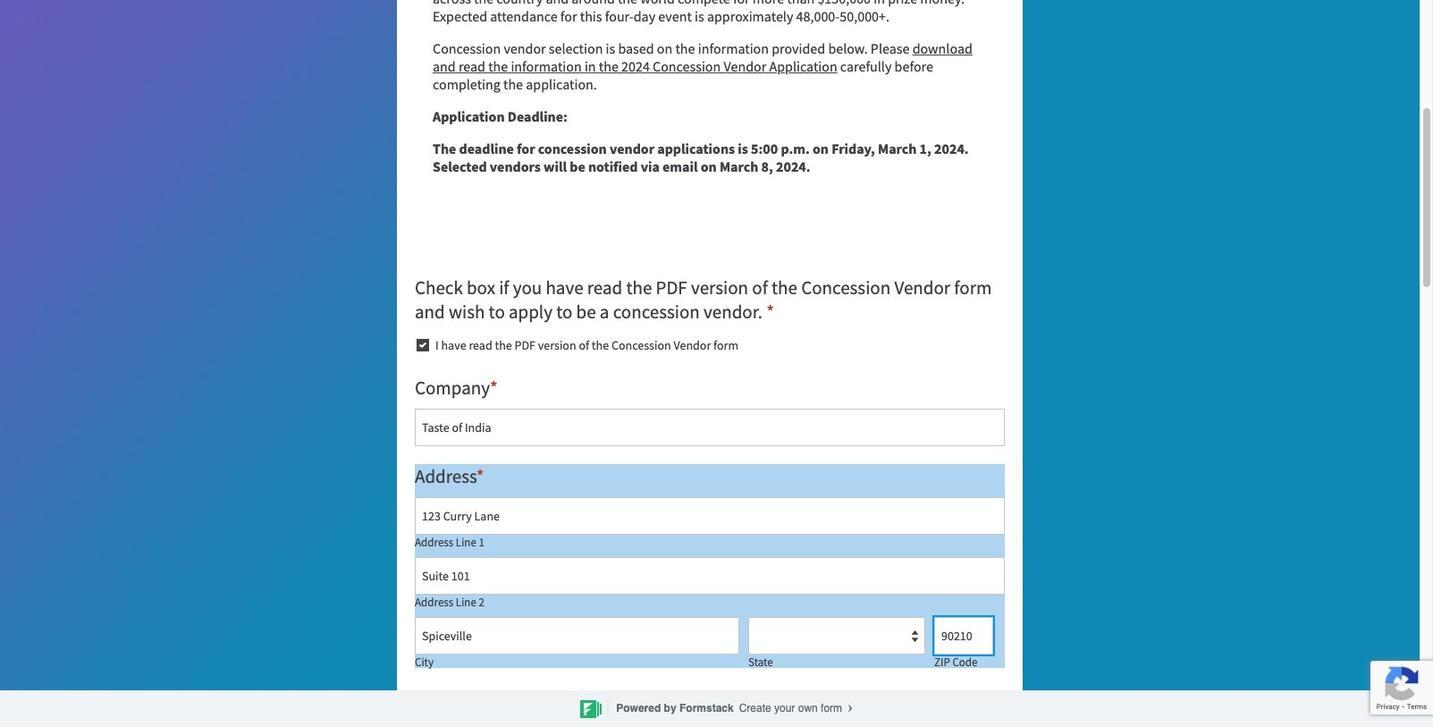 Task type: locate. For each thing, give the bounding box(es) containing it.
None checkbox
[[417, 339, 429, 352]]

None text field
[[415, 617, 740, 655]]

None text field
[[415, 409, 1005, 447], [415, 498, 1005, 535], [415, 558, 1005, 595], [935, 617, 994, 655], [415, 409, 1005, 447], [415, 498, 1005, 535], [415, 558, 1005, 595], [935, 617, 994, 655]]



Task type: describe. For each thing, give the bounding box(es) containing it.
formstack image
[[581, 700, 602, 719]]



